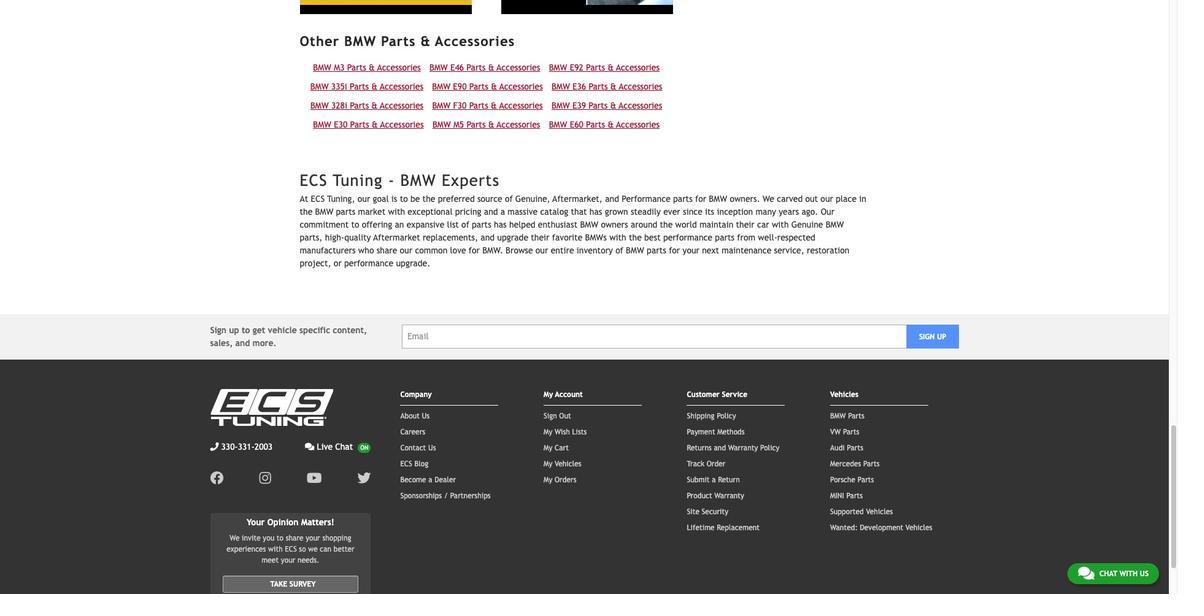 Task type: locate. For each thing, give the bounding box(es) containing it.
ecs up at
[[300, 171, 328, 190]]

the down ever
[[660, 220, 673, 229]]

ecs left so
[[285, 545, 297, 553]]

their up from
[[736, 220, 755, 229]]

parts down tuning,
[[336, 207, 356, 217]]

parts right the m5
[[467, 120, 486, 130]]

bmw up its at the top of page
[[709, 194, 727, 204]]

2 horizontal spatial sign
[[919, 333, 935, 341]]

live chat
[[317, 442, 353, 452]]

parts right e46
[[467, 63, 486, 73]]

us for contact us
[[428, 444, 436, 452]]

1 horizontal spatial policy
[[760, 444, 780, 452]]

my vehicles link
[[544, 460, 582, 468]]

2 horizontal spatial a
[[712, 476, 716, 484]]

for right love
[[469, 245, 480, 255]]

twitter logo image
[[357, 471, 371, 485]]

0 horizontal spatial a
[[428, 476, 432, 484]]

accessories up the bmw e30 parts & accessories
[[380, 101, 424, 111]]

instagram logo image
[[259, 471, 271, 485]]

1 horizontal spatial up
[[937, 333, 946, 341]]

sponsorships
[[400, 491, 442, 500]]

with
[[388, 207, 405, 217], [772, 220, 789, 229], [609, 233, 626, 242], [268, 545, 283, 553], [1120, 569, 1138, 578]]

porsche
[[830, 476, 856, 484]]

other bmw parts & accessories
[[300, 33, 515, 49]]

grown
[[605, 207, 628, 217]]

parts down pricing
[[472, 220, 491, 229]]

accessories up bmw 328i parts & accessories link
[[380, 82, 423, 92]]

e39
[[573, 101, 586, 111]]

0 vertical spatial performance
[[663, 233, 713, 242]]

take survey link
[[222, 575, 359, 593]]

upgrade.
[[396, 258, 430, 268]]

with inside the we invite you to share your shopping experiences with ecs so we can better meet your needs.
[[268, 545, 283, 553]]

parts up vw parts link
[[848, 412, 865, 420]]

1 vertical spatial chat
[[1100, 569, 1118, 578]]

your up we
[[306, 534, 320, 542]]

chat right live
[[335, 442, 353, 452]]

0 vertical spatial us
[[422, 412, 430, 420]]

performance down "who"
[[344, 258, 394, 268]]

share up so
[[286, 534, 304, 542]]

to right you
[[277, 534, 284, 542]]

bmw down around
[[626, 245, 644, 255]]

0 horizontal spatial up
[[229, 325, 239, 335]]

1 horizontal spatial for
[[669, 245, 680, 255]]

a left dealer
[[428, 476, 432, 484]]

love
[[450, 245, 466, 255]]

1 horizontal spatial their
[[736, 220, 755, 229]]

1 vertical spatial performance
[[344, 258, 394, 268]]

bmw up vw
[[830, 412, 846, 420]]

vehicles up bmw parts
[[830, 390, 859, 399]]

parts right m3
[[347, 63, 366, 73]]

2 horizontal spatial of
[[616, 245, 623, 255]]

contact us
[[400, 444, 436, 452]]

0 horizontal spatial chat
[[335, 442, 353, 452]]

live
[[317, 442, 333, 452]]

up inside button
[[937, 333, 946, 341]]

0 vertical spatial policy
[[717, 412, 736, 420]]

accessories down bmw e90 parts & accessories link
[[499, 101, 543, 111]]

we up experiences
[[230, 534, 240, 542]]

your
[[683, 245, 700, 255], [306, 534, 320, 542], [281, 556, 295, 564]]

about
[[400, 412, 420, 420]]

of right list
[[462, 220, 469, 229]]

to left get at the left of page
[[242, 325, 250, 335]]

share inside ecs tuning - bmw experts at ecs tuning, our goal is to be the preferred source of genuine, aftermarket, and performance parts for bmw owners. we carved out our place in the bmw parts market with exceptional pricing and a massive catalog that has grown steadily ever since its inception many years ago. our commitment to offering an expansive list of parts has helped enthusiast bmw owners around the world maintain their car with genuine bmw parts, high-quality aftermarket replacements, and upgrade their favorite bmws with the best performance parts from well-respected manufacturers who share our common love for bmw. browse our entire inventory of bmw parts for your next maintenance service, restoration project, or performance upgrade.
[[377, 245, 397, 255]]

mercedes parts link
[[830, 460, 880, 468]]

car
[[757, 220, 769, 229]]

2 vertical spatial of
[[616, 245, 623, 255]]

owners
[[601, 220, 628, 229]]

bmw left 328i
[[310, 101, 329, 111]]

2 my from the top
[[544, 428, 553, 436]]

bmw down our
[[826, 220, 844, 229]]

accessories up bmw e46 parts & accessories link
[[435, 33, 515, 49]]

accessories down other bmw parts & accessories
[[377, 63, 421, 73]]

a left return
[[712, 476, 716, 484]]

share
[[377, 245, 397, 255], [286, 534, 304, 542]]

facebook logo image
[[210, 471, 224, 485]]

up inside 'sign up to get vehicle specific content, sales, and more.'
[[229, 325, 239, 335]]

payment
[[687, 428, 715, 436]]

0 vertical spatial has
[[590, 207, 602, 217]]

warranty down the methods
[[728, 444, 758, 452]]

share inside the we invite you to share your shopping experiences with ecs so we can better meet your needs.
[[286, 534, 304, 542]]

the down at
[[300, 207, 313, 217]]

1 vertical spatial us
[[428, 444, 436, 452]]

mercedes parts
[[830, 460, 880, 468]]

warranty down return
[[714, 491, 744, 500]]

phone image
[[210, 442, 219, 451]]

1 horizontal spatial share
[[377, 245, 397, 255]]

your left next
[[683, 245, 700, 255]]

pricing
[[455, 207, 481, 217]]

0 horizontal spatial share
[[286, 534, 304, 542]]

accessories down bmw e39 parts & accessories link
[[616, 120, 660, 130]]

bmw e36 parts & accessories
[[552, 82, 662, 92]]

chat right comments image
[[1100, 569, 1118, 578]]

parts right f30
[[469, 101, 488, 111]]

contact us link
[[400, 444, 436, 452]]

cart
[[555, 444, 569, 452]]

my for my wish lists
[[544, 428, 553, 436]]

ecs blog link
[[400, 460, 428, 468]]

porsche parts
[[830, 476, 874, 484]]

accessories down bmw e36 parts & accessories link
[[619, 101, 662, 111]]

1 vertical spatial we
[[230, 534, 240, 542]]

restoration
[[807, 245, 850, 255]]

parts
[[673, 194, 693, 204], [336, 207, 356, 217], [472, 220, 491, 229], [715, 233, 735, 242], [647, 245, 666, 255]]

blog
[[414, 460, 428, 468]]

quality
[[344, 233, 371, 242]]

bmw e90 parts & accessories link
[[432, 82, 543, 92]]

& for bmw
[[421, 33, 431, 49]]

bmw e60 parts & accessories link
[[549, 120, 660, 130]]

account
[[555, 390, 583, 399]]

0 vertical spatial your
[[683, 245, 700, 255]]

bmw e36 parts & accessories link
[[552, 82, 662, 92]]

0 horizontal spatial your
[[281, 556, 295, 564]]

sign inside button
[[919, 333, 935, 341]]

4 my from the top
[[544, 460, 553, 468]]

chat inside chat with us link
[[1100, 569, 1118, 578]]

1 horizontal spatial chat
[[1100, 569, 1118, 578]]

1 horizontal spatial we
[[763, 194, 774, 204]]

1 horizontal spatial sign
[[544, 412, 557, 420]]

bmw e92 parts & accessories
[[549, 63, 660, 73]]

vehicles up orders
[[555, 460, 582, 468]]

returns and warranty policy link
[[687, 444, 780, 452]]

accessories up bmw e36 parts & accessories
[[616, 63, 660, 73]]

1 my from the top
[[544, 390, 553, 399]]

sign for sign up
[[919, 333, 935, 341]]

1 vertical spatial has
[[494, 220, 507, 229]]

ecs left blog
[[400, 460, 412, 468]]

its
[[705, 207, 714, 217]]

bmw left e60 on the top of the page
[[549, 120, 567, 130]]

bmw up be
[[400, 171, 436, 190]]

my left orders
[[544, 476, 553, 484]]

submit a return link
[[687, 476, 740, 484]]

bmw m5 parts & accessories
[[433, 120, 540, 130]]

2 horizontal spatial your
[[683, 245, 700, 255]]

lifetime
[[687, 523, 715, 532]]

has up "upgrade"
[[494, 220, 507, 229]]

1 vertical spatial of
[[462, 220, 469, 229]]

bmw e90 parts & accessories
[[432, 82, 543, 92]]

sign out
[[544, 412, 571, 420]]

maintenance
[[722, 245, 772, 255]]

& for e60
[[608, 120, 614, 130]]

ecs inside the we invite you to share your shopping experiences with ecs so we can better meet your needs.
[[285, 545, 297, 553]]

330-
[[221, 442, 238, 452]]

shipping
[[687, 412, 715, 420]]

0 vertical spatial we
[[763, 194, 774, 204]]

1 vertical spatial your
[[306, 534, 320, 542]]

my for my vehicles
[[544, 460, 553, 468]]

bmw.
[[482, 245, 503, 255]]

accessories for bmw e90 parts & accessories
[[499, 82, 543, 92]]

next
[[702, 245, 719, 255]]

shipping policy
[[687, 412, 736, 420]]

has right that
[[590, 207, 602, 217]]

for up since
[[695, 194, 706, 204]]

bmw up the commitment
[[315, 207, 333, 217]]

3 my from the top
[[544, 444, 553, 452]]

bmw left 335i
[[310, 82, 329, 92]]

5 my from the top
[[544, 476, 553, 484]]

our left entire
[[536, 245, 548, 255]]

to up quality
[[351, 220, 359, 229]]

a down 'source'
[[501, 207, 505, 217]]

mini parts link
[[830, 491, 863, 500]]

their down enthusiast
[[531, 233, 550, 242]]

accessories for other bmw parts & accessories
[[435, 33, 515, 49]]

comments image
[[305, 442, 315, 451]]

a for customer service
[[712, 476, 716, 484]]

accessories
[[435, 33, 515, 49], [377, 63, 421, 73], [497, 63, 540, 73], [616, 63, 660, 73], [380, 82, 423, 92], [499, 82, 543, 92], [619, 82, 662, 92], [380, 101, 424, 111], [499, 101, 543, 111], [619, 101, 662, 111], [380, 120, 424, 130], [497, 120, 540, 130], [616, 120, 660, 130]]

performance
[[663, 233, 713, 242], [344, 258, 394, 268]]

wanted:
[[830, 523, 858, 532]]

0 horizontal spatial performance
[[344, 258, 394, 268]]

bmw e30 parts & accessories
[[313, 120, 424, 130]]

sign inside 'sign up to get vehicle specific content, sales, and more.'
[[210, 325, 227, 335]]

contact
[[400, 444, 426, 452]]

parts right e90
[[469, 82, 488, 92]]

our up market
[[358, 194, 370, 204]]

entire
[[551, 245, 574, 255]]

& for e90
[[491, 82, 497, 92]]

parts right e60 on the top of the page
[[586, 120, 605, 130]]

accessories for bmw 328i parts & accessories
[[380, 101, 424, 111]]

your
[[247, 517, 265, 527]]

e60
[[570, 120, 583, 130]]

1 horizontal spatial a
[[501, 207, 505, 217]]

to inside 'sign up to get vehicle specific content, sales, and more.'
[[242, 325, 250, 335]]

performance
[[622, 194, 671, 204]]

us right about
[[422, 412, 430, 420]]

us for about us
[[422, 412, 430, 420]]

accessories for bmw e60 parts & accessories
[[616, 120, 660, 130]]

1 vertical spatial share
[[286, 534, 304, 542]]

-
[[388, 171, 395, 190]]

of right the inventory
[[616, 245, 623, 255]]

lifetime replacement link
[[687, 523, 760, 532]]

around
[[631, 220, 657, 229]]

1 horizontal spatial your
[[306, 534, 320, 542]]

ecs right at
[[311, 194, 325, 204]]

& for e30
[[372, 120, 378, 130]]

for down world
[[669, 245, 680, 255]]

take survey button
[[222, 575, 359, 593]]

product warranty
[[687, 491, 744, 500]]

331-
[[238, 442, 255, 452]]

us
[[422, 412, 430, 420], [428, 444, 436, 452], [1140, 569, 1149, 578]]

security
[[702, 507, 728, 516]]

for
[[695, 194, 706, 204], [469, 245, 480, 255], [669, 245, 680, 255]]

0 vertical spatial share
[[377, 245, 397, 255]]

shopping
[[322, 534, 351, 542]]

wish
[[555, 428, 570, 436]]

carved
[[777, 194, 803, 204]]

performance down world
[[663, 233, 713, 242]]

parts
[[381, 33, 416, 49], [347, 63, 366, 73], [467, 63, 486, 73], [586, 63, 605, 73], [350, 82, 369, 92], [469, 82, 488, 92], [589, 82, 608, 92], [350, 101, 369, 111], [469, 101, 488, 111], [589, 101, 608, 111], [350, 120, 369, 130], [467, 120, 486, 130], [586, 120, 605, 130], [848, 412, 865, 420], [843, 428, 859, 436], [847, 444, 863, 452], [863, 460, 880, 468], [858, 476, 874, 484], [846, 491, 863, 500]]

0 horizontal spatial of
[[462, 220, 469, 229]]

bmw left the e30
[[313, 120, 331, 130]]

other
[[300, 33, 340, 49]]

goal
[[373, 194, 389, 204]]

sign up to get vehicle specific content, sales, and more.
[[210, 325, 367, 348]]

0 vertical spatial chat
[[335, 442, 353, 452]]

of up massive
[[505, 194, 513, 204]]

accessories down the bmw f30 parts & accessories
[[497, 120, 540, 130]]

with down years
[[772, 220, 789, 229]]

a
[[501, 207, 505, 217], [428, 476, 432, 484], [712, 476, 716, 484]]

my left cart
[[544, 444, 553, 452]]

2 vertical spatial your
[[281, 556, 295, 564]]

1 vertical spatial their
[[531, 233, 550, 242]]

be
[[411, 194, 420, 204]]

parts down maintain
[[715, 233, 735, 242]]

we up many
[[763, 194, 774, 204]]

submit
[[687, 476, 710, 484]]

0 horizontal spatial we
[[230, 534, 240, 542]]

us right comments image
[[1140, 569, 1149, 578]]

track order link
[[687, 460, 726, 468]]

accessories down bmw 328i parts & accessories
[[380, 120, 424, 130]]

aftermarket,
[[553, 194, 603, 204]]

0 horizontal spatial sign
[[210, 325, 227, 335]]

1 vertical spatial policy
[[760, 444, 780, 452]]

my for my cart
[[544, 444, 553, 452]]

accessories for bmw e30 parts & accessories
[[380, 120, 424, 130]]

exceptional
[[408, 207, 453, 217]]

my down "my cart" link
[[544, 460, 553, 468]]

0 vertical spatial warranty
[[728, 444, 758, 452]]

bmw e39 parts & accessories
[[552, 101, 662, 111]]

& for f30
[[491, 101, 497, 111]]

to inside the we invite you to share your shopping experiences with ecs so we can better meet your needs.
[[277, 534, 284, 542]]

2 horizontal spatial for
[[695, 194, 706, 204]]

Email email field
[[402, 325, 907, 349]]

0 vertical spatial their
[[736, 220, 755, 229]]

1 horizontal spatial of
[[505, 194, 513, 204]]



Task type: vqa. For each thing, say whether or not it's contained in the screenshot.
"BMW E46 Parts & Accessories"
yes



Task type: describe. For each thing, give the bounding box(es) containing it.
vehicle
[[268, 325, 297, 335]]

my wish lists
[[544, 428, 587, 436]]

bmw left the e36
[[552, 82, 570, 92]]

0 vertical spatial of
[[505, 194, 513, 204]]

audi parts link
[[830, 444, 863, 452]]

bmw 335i parts & accessories link
[[310, 82, 423, 92]]

1 vertical spatial warranty
[[714, 491, 744, 500]]

bmw 335i parts & accessories
[[310, 82, 423, 92]]

place
[[836, 194, 857, 204]]

bmw left m3
[[313, 63, 331, 73]]

sign out link
[[544, 412, 571, 420]]

vw parts link
[[830, 428, 859, 436]]

parts down mercedes parts link
[[858, 476, 874, 484]]

comments image
[[1078, 566, 1095, 581]]

enthusiast
[[538, 220, 578, 229]]

development
[[860, 523, 903, 532]]

335i
[[331, 82, 347, 92]]

e46
[[450, 63, 464, 73]]

the up exceptional
[[423, 194, 435, 204]]

/
[[444, 491, 448, 500]]

bmw up bmws
[[580, 220, 598, 229]]

parts right 328i
[[350, 101, 369, 111]]

& for m3
[[369, 63, 375, 73]]

my account
[[544, 390, 583, 399]]

bmw left the m5
[[433, 120, 451, 130]]

tuning,
[[327, 194, 355, 204]]

with down 'owners' in the right top of the page
[[609, 233, 626, 242]]

is
[[391, 194, 397, 204]]

an
[[395, 220, 404, 229]]

live chat link
[[305, 441, 371, 453]]

bmw e92 parts & accessories link
[[549, 63, 660, 73]]

accessories for bmw m3 parts & accessories
[[377, 63, 421, 73]]

vehicles right development
[[906, 523, 932, 532]]

0 horizontal spatial policy
[[717, 412, 736, 420]]

we
[[308, 545, 318, 553]]

accessories for bmw e92 parts & accessories
[[616, 63, 660, 73]]

audi
[[830, 444, 845, 452]]

returns and warranty policy
[[687, 444, 780, 452]]

market
[[358, 207, 386, 217]]

helped
[[509, 220, 535, 229]]

accessories for bmw e46 parts & accessories
[[497, 63, 540, 73]]

sales,
[[210, 338, 233, 348]]

up for sign up
[[937, 333, 946, 341]]

accessories for bmw e36 parts & accessories
[[619, 82, 662, 92]]

chat with us link
[[1068, 563, 1159, 584]]

that
[[571, 207, 587, 217]]

my for my orders
[[544, 476, 553, 484]]

accessories for bmw f30 parts & accessories
[[499, 101, 543, 111]]

orders
[[555, 476, 577, 484]]

experiences
[[227, 545, 266, 553]]

offering
[[362, 220, 392, 229]]

supported vehicles
[[830, 507, 893, 516]]

upgrade
[[497, 233, 528, 242]]

accessories for bmw 335i parts & accessories
[[380, 82, 423, 92]]

bmw left e39
[[552, 101, 570, 111]]

& for e39
[[610, 101, 616, 111]]

parts,
[[300, 233, 322, 242]]

take
[[270, 580, 287, 588]]

inception
[[717, 207, 753, 217]]

mercedes
[[830, 460, 861, 468]]

bmw left e90
[[432, 82, 451, 92]]

payment methods
[[687, 428, 745, 436]]

we inside ecs tuning - bmw experts at ecs tuning, our goal is to be the preferred source of genuine, aftermarket, and performance parts for bmw owners. we carved out our place in the bmw parts market with exceptional pricing and a massive catalog that has grown steadily ever since its inception many years ago. our commitment to offering an expansive list of parts has helped enthusiast bmw owners around the world maintain their car with genuine bmw parts, high-quality aftermarket replacements, and upgrade their favorite bmws with the best performance parts from well-respected manufacturers who share our common love for bmw. browse our entire inventory of bmw parts for your next maintenance service, restoration project, or performance upgrade.
[[763, 194, 774, 204]]

bmws
[[585, 233, 607, 242]]

bmw up bmw m3 parts & accessories
[[344, 33, 376, 49]]

service,
[[774, 245, 804, 255]]

your inside ecs tuning - bmw experts at ecs tuning, our goal is to be the preferred source of genuine, aftermarket, and performance parts for bmw owners. we carved out our place in the bmw parts market with exceptional pricing and a massive catalog that has grown steadily ever since its inception many years ago. our commitment to offering an expansive list of parts has helped enthusiast bmw owners around the world maintain their car with genuine bmw parts, high-quality aftermarket replacements, and upgrade their favorite bmws with the best performance parts from well-respected manufacturers who share our common love for bmw. browse our entire inventory of bmw parts for your next maintenance service, restoration project, or performance upgrade.
[[683, 245, 700, 255]]

up for sign up to get vehicle specific content, sales, and more.
[[229, 325, 239, 335]]

a inside ecs tuning - bmw experts at ecs tuning, our goal is to be the preferred source of genuine, aftermarket, and performance parts for bmw owners. we carved out our place in the bmw parts market with exceptional pricing and a massive catalog that has grown steadily ever since its inception many years ago. our commitment to offering an expansive list of parts has helped enthusiast bmw owners around the world maintain their car with genuine bmw parts, high-quality aftermarket replacements, and upgrade their favorite bmws with the best performance parts from well-respected manufacturers who share our common love for bmw. browse our entire inventory of bmw parts for your next maintenance service, restoration project, or performance upgrade.
[[501, 207, 505, 217]]

parts up 'porsche parts'
[[863, 460, 880, 468]]

0 horizontal spatial for
[[469, 245, 480, 255]]

accessories for bmw e39 parts & accessories
[[619, 101, 662, 111]]

a for company
[[428, 476, 432, 484]]

parts up since
[[673, 194, 693, 204]]

parts right e92
[[586, 63, 605, 73]]

bmw 328i parts & accessories link
[[310, 101, 424, 111]]

youtube logo image
[[307, 471, 322, 485]]

0 horizontal spatial has
[[494, 220, 507, 229]]

and up order
[[714, 444, 726, 452]]

payment methods link
[[687, 428, 745, 436]]

with down is
[[388, 207, 405, 217]]

take survey
[[270, 580, 316, 588]]

1 horizontal spatial performance
[[663, 233, 713, 242]]

sign up
[[919, 333, 946, 341]]

e30
[[334, 120, 348, 130]]

site security link
[[687, 507, 728, 516]]

parts right 335i
[[350, 82, 369, 92]]

our up our
[[821, 194, 833, 204]]

parts right e39
[[589, 101, 608, 111]]

e92
[[570, 63, 583, 73]]

parts up bmw m3 parts & accessories
[[381, 33, 416, 49]]

parts down 'porsche parts'
[[846, 491, 863, 500]]

and up grown
[[605, 194, 619, 204]]

and inside 'sign up to get vehicle specific content, sales, and more.'
[[235, 338, 250, 348]]

1 horizontal spatial has
[[590, 207, 602, 217]]

& for e46
[[488, 63, 494, 73]]

bmw left f30
[[432, 101, 451, 111]]

bmw e60 parts & accessories
[[549, 120, 660, 130]]

parts down best
[[647, 245, 666, 255]]

bmw e46 parts & accessories link
[[430, 63, 540, 73]]

catalog
[[540, 207, 568, 217]]

shipping policy link
[[687, 412, 736, 420]]

my wish lists link
[[544, 428, 587, 436]]

accessories for bmw m5 parts & accessories
[[497, 120, 540, 130]]

328i
[[331, 101, 347, 111]]

bmw left e46
[[430, 63, 448, 73]]

ecs tuning image
[[210, 389, 333, 426]]

with right comments image
[[1120, 569, 1138, 578]]

more.
[[253, 338, 277, 348]]

and up bmw. at the top of the page
[[481, 233, 495, 242]]

become a dealer link
[[400, 476, 456, 484]]

sign for sign out
[[544, 412, 557, 420]]

2003
[[255, 442, 273, 452]]

partnerships
[[450, 491, 491, 500]]

browse
[[506, 245, 533, 255]]

return
[[718, 476, 740, 484]]

careers
[[400, 428, 425, 436]]

survey
[[290, 580, 316, 588]]

my for my account
[[544, 390, 553, 399]]

aftermarket
[[373, 233, 420, 242]]

and down 'source'
[[484, 207, 498, 217]]

we inside the we invite you to share your shopping experiences with ecs so we can better meet your needs.
[[230, 534, 240, 542]]

bmw left e92
[[549, 63, 567, 73]]

source
[[477, 194, 502, 204]]

sign up button
[[907, 325, 959, 349]]

& for 335i
[[372, 82, 378, 92]]

our up upgrade. at the top of the page
[[400, 245, 413, 255]]

meet
[[262, 556, 279, 564]]

we invite you to share your shopping experiences with ecs so we can better meet your needs.
[[227, 534, 355, 564]]

about us
[[400, 412, 430, 420]]

world
[[675, 220, 697, 229]]

e36
[[573, 82, 586, 92]]

330-331-2003 link
[[210, 441, 273, 453]]

parts right vw
[[843, 428, 859, 436]]

sign for sign up to get vehicle specific content, sales, and more.
[[210, 325, 227, 335]]

parts up mercedes parts link
[[847, 444, 863, 452]]

2 vertical spatial us
[[1140, 569, 1149, 578]]

site
[[687, 507, 700, 516]]

& for 328i
[[372, 101, 378, 111]]

common
[[415, 245, 448, 255]]

bmw m3 parts & accessories link
[[313, 63, 421, 73]]

porsche parts link
[[830, 476, 874, 484]]

& for e92
[[608, 63, 614, 73]]

inventory
[[577, 245, 613, 255]]

preferred
[[438, 194, 475, 204]]

f30
[[453, 101, 467, 111]]

product warranty link
[[687, 491, 744, 500]]

or
[[334, 258, 342, 268]]

company
[[400, 390, 432, 399]]

0 horizontal spatial their
[[531, 233, 550, 242]]

can
[[320, 545, 331, 553]]

& for e36
[[610, 82, 617, 92]]

parts right the e30
[[350, 120, 369, 130]]

bmw m3 parts & accessories
[[313, 63, 421, 73]]

vehicles up wanted: development vehicles link
[[866, 507, 893, 516]]

in
[[859, 194, 866, 204]]

the down around
[[629, 233, 642, 242]]

your opinion matters!
[[247, 517, 334, 527]]

chat inside live chat "link"
[[335, 442, 353, 452]]

parts right the e36
[[589, 82, 608, 92]]

& for m5
[[488, 120, 494, 130]]

to right is
[[400, 194, 408, 204]]



